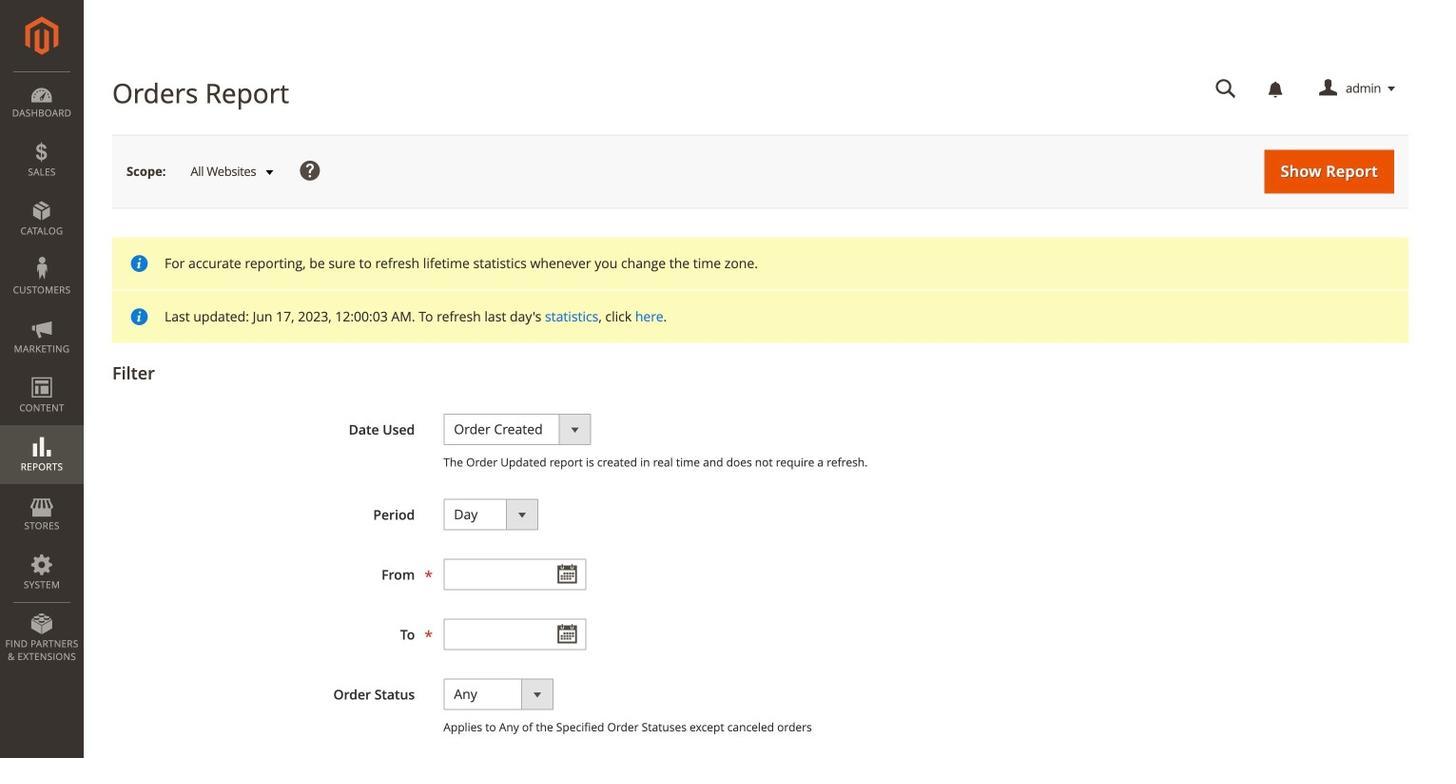 Task type: describe. For each thing, give the bounding box(es) containing it.
magento admin panel image
[[25, 16, 58, 55]]



Task type: locate. For each thing, give the bounding box(es) containing it.
None text field
[[443, 619, 586, 650]]

menu bar
[[0, 71, 84, 673]]

None text field
[[1202, 72, 1250, 106], [443, 559, 586, 590], [1202, 72, 1250, 106], [443, 559, 586, 590]]



Task type: vqa. For each thing, say whether or not it's contained in the screenshot.
menu
no



